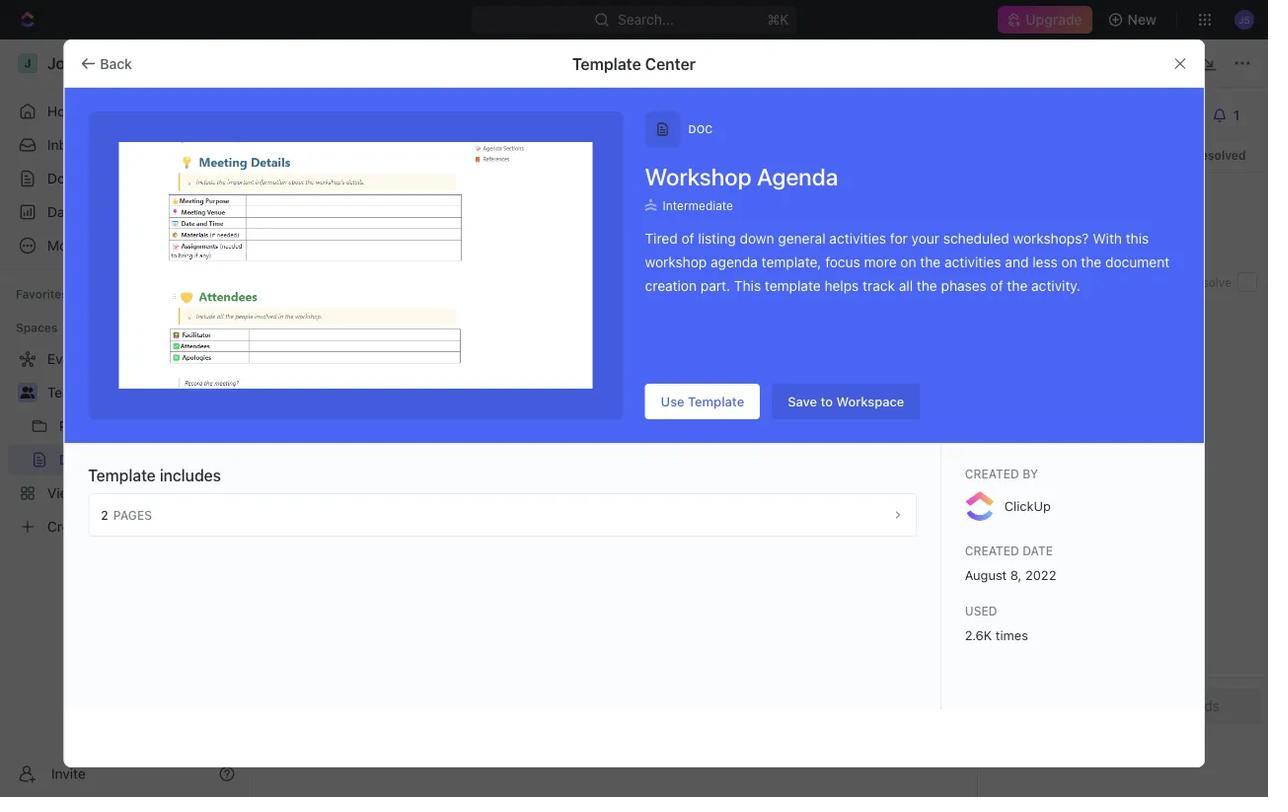 Task type: locate. For each thing, give the bounding box(es) containing it.
1 horizontal spatial on
[[1061, 254, 1077, 270]]

0 vertical spatial template
[[572, 54, 641, 73]]

task down task 2 on the left of page
[[383, 501, 407, 514]]

2 horizontal spatial template
[[688, 394, 744, 409]]

task down task 1 on the left of page
[[378, 443, 405, 457]]

to up progress
[[821, 394, 833, 409]]

2 row group from the left
[[371, 409, 1268, 557]]

1 vertical spatial new
[[357, 501, 380, 514]]

tasks...
[[409, 361, 449, 375]]

3 row group from the left
[[832, 409, 881, 526]]

to left do
[[778, 445, 793, 457]]

2 on from the left
[[1061, 254, 1077, 270]]

workspace
[[836, 394, 904, 409]]

1 2
[[348, 415, 355, 456]]

1 vertical spatial team
[[47, 384, 82, 401]]

new inside grid
[[357, 501, 380, 514]]

grid containing task 1
[[332, 384, 1268, 591]]

5
[[1014, 217, 1020, 230]]

of right phases
[[990, 278, 1003, 294]]

0 vertical spatial comment
[[343, 137, 402, 153]]

1 horizontal spatial team
[[332, 310, 362, 324]]

1 vertical spatial comment
[[1042, 242, 1102, 259]]

task for task 1
[[378, 415, 405, 430]]

2 left pages
[[101, 508, 108, 522]]

clickup
[[1004, 499, 1051, 514]]

0 vertical spatial new
[[1128, 11, 1157, 28]]

comment up assigned to
[[1042, 242, 1102, 259]]

last
[[379, 231, 406, 248]]

1
[[333, 137, 339, 153], [409, 415, 415, 430], [349, 415, 354, 428]]

2 vertical spatial to
[[778, 445, 793, 457]]

template down "search..."
[[572, 54, 641, 73]]

of
[[681, 230, 694, 247], [990, 278, 1003, 294]]

0 vertical spatial team
[[332, 310, 362, 324]]

team
[[332, 310, 362, 324], [47, 384, 82, 401]]

/ left projects at the left of page
[[404, 310, 408, 324]]

on up the all
[[900, 254, 916, 270]]

1 vertical spatial space
[[85, 384, 125, 401]]

new for new task
[[357, 501, 380, 514]]

dashboards
[[47, 204, 124, 220]]

this
[[734, 278, 761, 294]]

0 horizontal spatial activities
[[829, 230, 886, 247]]

1 vertical spatial to
[[821, 394, 833, 409]]

home link
[[8, 96, 243, 127]]

comment up untitled
[[343, 137, 402, 153]]

cell
[[568, 436, 766, 463], [332, 464, 371, 490], [371, 464, 568, 490], [568, 464, 766, 490], [766, 464, 963, 490], [332, 558, 371, 590], [371, 558, 568, 590], [568, 558, 766, 590]]

1 horizontal spatial /
[[462, 310, 465, 324]]

agenda
[[757, 163, 838, 190]]

to for save
[[821, 394, 833, 409]]

search tasks...
[[367, 361, 449, 375]]

1 vertical spatial template
[[688, 394, 744, 409]]

in progress cell
[[766, 409, 963, 435]]

0 horizontal spatial /
[[404, 310, 408, 324]]

date
[[1023, 544, 1053, 558]]

created up "august" on the bottom of the page
[[965, 544, 1019, 558]]

2 left task 2 on the left of page
[[348, 443, 355, 456]]

1 inside 1 2
[[349, 415, 354, 428]]

to
[[1088, 275, 1099, 289], [821, 394, 833, 409], [778, 445, 793, 457]]

0 horizontal spatial of
[[681, 230, 694, 247]]

2022
[[1025, 567, 1056, 582]]

2 down task 1 on the left of page
[[409, 443, 416, 457]]

do
[[796, 445, 812, 457]]

team up table
[[332, 310, 362, 324]]

2 created from the top
[[965, 544, 1019, 558]]

template right use
[[688, 394, 744, 409]]

template
[[572, 54, 641, 73], [688, 394, 744, 409], [88, 466, 156, 485]]

1 horizontal spatial new
[[1128, 11, 1157, 28]]

1 horizontal spatial to
[[821, 394, 833, 409]]

0 horizontal spatial template
[[88, 466, 156, 485]]

more
[[864, 254, 897, 270]]

new right upgrade
[[1128, 11, 1157, 28]]

0 vertical spatial of
[[681, 230, 694, 247]]

0 horizontal spatial new
[[357, 501, 380, 514]]

docs link
[[8, 163, 243, 194]]

test comment
[[1014, 242, 1102, 259]]

2
[[409, 443, 416, 457], [348, 443, 355, 456], [101, 508, 108, 522]]

1 vertical spatial activities
[[944, 254, 1001, 270]]

new down task 2 on the left of page
[[357, 501, 380, 514]]

1 horizontal spatial comment
[[1042, 242, 1102, 259]]

team inside team space / projects / table
[[332, 310, 362, 324]]

includes
[[160, 466, 221, 485]]

1 horizontal spatial 2
[[348, 443, 355, 456]]

0 horizontal spatial comment
[[343, 137, 402, 153]]

progress
[[792, 417, 851, 430]]

scheduled
[[943, 230, 1009, 247]]

created left by
[[965, 467, 1019, 481]]

inbox
[[47, 137, 82, 153]]

the
[[920, 254, 941, 270], [1081, 254, 1102, 270], [917, 278, 937, 294], [1007, 278, 1028, 294]]

assigned to
[[1033, 275, 1099, 289]]

user group image
[[20, 387, 35, 399]]

workshops?
[[1013, 230, 1089, 247]]

invite
[[51, 766, 86, 782]]

docs
[[47, 170, 80, 187]]

2 horizontal spatial to
[[1088, 275, 1099, 289]]

0 horizontal spatial to
[[778, 445, 793, 457]]

0 vertical spatial created
[[965, 467, 1019, 481]]

0 vertical spatial to
[[1088, 275, 1099, 289]]

space for team space
[[85, 384, 125, 401]]

⌘k
[[767, 11, 789, 28]]

space right user group icon
[[85, 384, 125, 401]]

press space to select this row. row containing 1
[[332, 409, 371, 436]]

1 vertical spatial of
[[990, 278, 1003, 294]]

helps
[[825, 278, 859, 294]]

focus
[[825, 254, 860, 270]]

activities down scheduled
[[944, 254, 1001, 270]]

comment
[[343, 137, 402, 153], [1042, 242, 1102, 259]]

0 vertical spatial space
[[365, 310, 400, 324]]

1 / from the left
[[404, 310, 408, 324]]

team inside team space link
[[47, 384, 82, 401]]

workshop
[[645, 163, 752, 190]]

space inside team space / projects / table
[[365, 310, 400, 324]]

1 horizontal spatial space
[[365, 310, 400, 324]]

template for template center
[[572, 54, 641, 73]]

space
[[365, 310, 400, 324], [85, 384, 125, 401]]

to inside cell
[[778, 445, 793, 457]]

1 created from the top
[[965, 467, 1019, 481]]

grid
[[332, 384, 1268, 591]]

activities up focus
[[829, 230, 886, 247]]

used
[[965, 604, 997, 618]]

/
[[404, 310, 408, 324], [462, 310, 465, 324]]

1 vertical spatial created
[[965, 544, 1019, 558]]

created
[[965, 467, 1019, 481], [965, 544, 1019, 558]]

new inside button
[[1128, 11, 1157, 28]]

to right assigned
[[1088, 275, 1099, 289]]

on
[[900, 254, 916, 270], [1061, 254, 1077, 270]]

the down and at the top
[[1007, 278, 1028, 294]]

template up 2 pages
[[88, 466, 156, 485]]

favorites
[[16, 287, 68, 301]]

august
[[965, 567, 1007, 582]]

1 row group from the left
[[332, 409, 371, 526]]

template center
[[572, 54, 696, 73]]

2 horizontal spatial 1
[[409, 415, 415, 430]]

times
[[996, 628, 1028, 642]]

team right user group icon
[[47, 384, 82, 401]]

less
[[1033, 254, 1058, 270]]

0 horizontal spatial space
[[85, 384, 125, 401]]

space inside sidebar navigation
[[85, 384, 125, 401]]

task
[[378, 415, 405, 430], [378, 443, 405, 457], [383, 501, 407, 514]]

of right tired at top right
[[681, 230, 694, 247]]

john smith cell
[[568, 409, 766, 435]]

save to workspace
[[788, 394, 904, 409]]

in
[[778, 417, 789, 430]]

1 horizontal spatial template
[[572, 54, 641, 73]]

0 vertical spatial task
[[378, 415, 405, 430]]

1 vertical spatial task
[[378, 443, 405, 457]]

spaces
[[16, 321, 58, 335]]

0 horizontal spatial team
[[47, 384, 82, 401]]

1 down the #
[[349, 415, 354, 428]]

1 horizontal spatial 1
[[349, 415, 354, 428]]

space up table
[[365, 310, 400, 324]]

back button
[[72, 48, 144, 79]]

dashboards link
[[8, 196, 243, 228]]

0 horizontal spatial 1
[[333, 137, 339, 153]]

row
[[371, 384, 1268, 408]]

press space to select this row. row
[[332, 409, 371, 436], [371, 409, 1268, 436], [332, 436, 371, 464], [371, 436, 1268, 464], [332, 464, 371, 491], [371, 464, 1268, 491], [371, 558, 1268, 591]]

1 horizontal spatial of
[[990, 278, 1003, 294]]

sidebar navigation
[[0, 39, 252, 797]]

row group
[[332, 409, 371, 526], [371, 409, 1268, 557], [832, 409, 881, 526]]

john smith
[[575, 415, 637, 430]]

team for team space / projects / table
[[332, 310, 362, 324]]

resolve
[[1188, 275, 1232, 289]]

/ right projects at the left of page
[[462, 310, 465, 324]]

task up task 2 on the left of page
[[378, 415, 405, 430]]

2 horizontal spatial 2
[[409, 443, 416, 457]]

0 vertical spatial activities
[[829, 230, 886, 247]]

0 horizontal spatial on
[[900, 254, 916, 270]]

task 1
[[378, 415, 415, 430]]

1 up task 2 on the left of page
[[409, 415, 415, 430]]

2 vertical spatial template
[[88, 466, 156, 485]]

created inside created date august 8, 2022
[[965, 544, 1019, 558]]

on up assigned to
[[1061, 254, 1077, 270]]

1 up untitled
[[333, 137, 339, 153]]

2 inside press space to select this row. row
[[409, 443, 416, 457]]

in progress
[[778, 417, 851, 430]]



Task type: describe. For each thing, give the bounding box(es) containing it.
home
[[47, 103, 85, 119]]

upgrade link
[[998, 6, 1092, 34]]

pages
[[113, 508, 152, 522]]

john
[[575, 415, 601, 430]]

projects
[[412, 310, 458, 324]]

all
[[899, 278, 913, 294]]

space for team space / projects / table
[[365, 310, 400, 324]]

assigned
[[1033, 275, 1085, 289]]

creation
[[645, 278, 697, 294]]

used 2.6k times
[[965, 604, 1028, 642]]

the down the your
[[920, 254, 941, 270]]

upgrade
[[1026, 11, 1082, 28]]

team space / projects / table
[[331, 310, 469, 350]]

1 inside press space to select this row. row
[[409, 415, 415, 430]]

workshop agenda
[[645, 163, 838, 190]]

0 horizontal spatial 2
[[101, 508, 108, 522]]

comment for test comment
[[1042, 242, 1102, 259]]

1 comment
[[333, 137, 402, 153]]

general
[[778, 230, 826, 247]]

task for task 2
[[378, 443, 405, 457]]

test
[[1014, 242, 1038, 259]]

track
[[863, 278, 895, 294]]

mins
[[1023, 217, 1048, 230]]

created for created by
[[965, 467, 1019, 481]]

agenda
[[711, 254, 758, 270]]

2 for task 2
[[409, 443, 416, 457]]

new button
[[1100, 4, 1168, 36]]

your
[[911, 230, 940, 247]]

search...
[[618, 11, 674, 28]]

2.6k
[[965, 628, 992, 642]]

and
[[1005, 254, 1029, 270]]

the right the all
[[917, 278, 937, 294]]

team space
[[47, 384, 125, 401]]

1 for 1 comment
[[333, 137, 339, 153]]

listing
[[698, 230, 736, 247]]

2 pages
[[101, 508, 152, 522]]

template for template includes
[[88, 466, 156, 485]]

template,
[[762, 254, 822, 270]]

to do
[[778, 445, 812, 457]]

down
[[740, 230, 774, 247]]

document
[[1105, 254, 1170, 270]]

Search tasks... text field
[[367, 354, 531, 382]]

this
[[1126, 230, 1149, 247]]

table
[[331, 331, 370, 350]]

use template
[[661, 394, 744, 409]]

back
[[100, 55, 132, 72]]

intermediate
[[663, 199, 733, 212]]

activity.
[[1031, 278, 1081, 294]]

8,
[[1010, 567, 1022, 582]]

2 / from the left
[[462, 310, 465, 324]]

team for team space
[[47, 384, 82, 401]]

created date august 8, 2022
[[965, 544, 1056, 582]]

created for created date august 8, 2022
[[965, 544, 1019, 558]]

part.
[[701, 278, 730, 294]]

favorites button
[[8, 282, 76, 306]]

template
[[765, 278, 821, 294]]

tired of listing down general activities for your scheduled workshops? with this workshop agenda template, focus more on the activities and less on the document creation part. this template helps track all the phases of the activity.
[[645, 230, 1170, 294]]

center
[[645, 54, 696, 73]]

to do cell
[[766, 436, 963, 463]]

to for assigned
[[1088, 275, 1099, 289]]

1 on from the left
[[900, 254, 916, 270]]

new task
[[357, 501, 407, 514]]

use
[[661, 394, 685, 409]]

smith
[[604, 415, 637, 430]]

2 for 1 2
[[348, 443, 355, 456]]

by
[[1023, 467, 1038, 481]]

team space link
[[47, 377, 239, 409]]

save
[[788, 394, 817, 409]]

1 horizontal spatial activities
[[944, 254, 1001, 270]]

untitled
[[311, 161, 457, 208]]

5 mins
[[1014, 217, 1048, 230]]

row group containing 1 2
[[332, 409, 371, 526]]

row group containing task 1
[[371, 409, 1268, 557]]

template includes
[[88, 466, 221, 485]]

for
[[890, 230, 908, 247]]

1 for 1 2
[[349, 415, 354, 428]]

created by
[[965, 467, 1038, 481]]

2 vertical spatial task
[[383, 501, 407, 514]]

tired
[[645, 230, 678, 247]]

inbox link
[[8, 129, 243, 161]]

phases
[[941, 278, 987, 294]]

workshop
[[645, 254, 707, 270]]

new for new
[[1128, 11, 1157, 28]]

the down with
[[1081, 254, 1102, 270]]

task 2
[[378, 443, 416, 457]]

updated:
[[409, 231, 468, 248]]

comment for 1 comment
[[343, 137, 402, 153]]

doc
[[688, 123, 713, 136]]

press space to select this row. row containing task 1
[[371, 409, 1268, 436]]

with
[[1093, 230, 1122, 247]]

press space to select this row. row containing task 2
[[371, 436, 1268, 464]]

resolved
[[1193, 148, 1246, 162]]

press space to select this row. row containing 2
[[332, 436, 371, 464]]

last updated:
[[379, 231, 468, 248]]

search
[[367, 361, 406, 375]]



Task type: vqa. For each thing, say whether or not it's contained in the screenshot.
Tired of listing down general activities for your scheduled workshops? With this workshop agenda template, focus more on the activities and less on the document creation part. This template helps track all the phases of the activity.
yes



